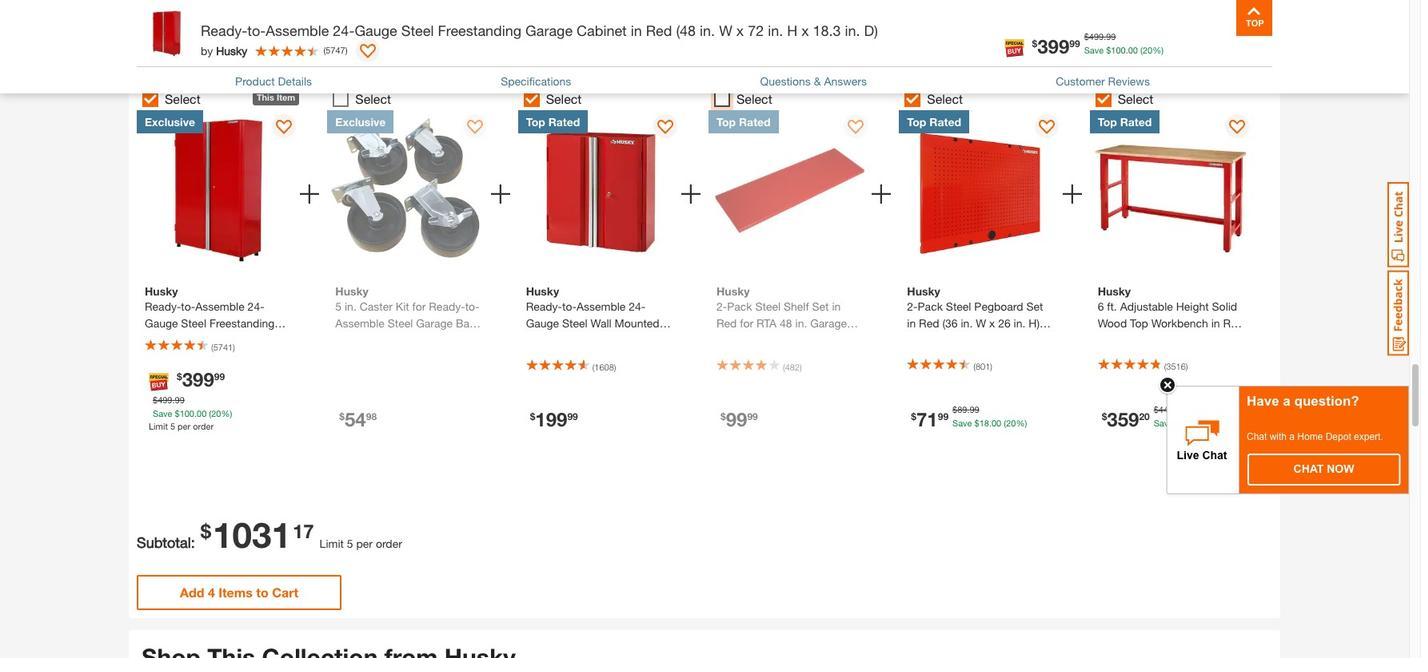 Task type: describe. For each thing, give the bounding box(es) containing it.
( inside 3 / 6 group
[[592, 362, 594, 373]]

frequently bought together
[[137, 39, 455, 68]]

$ 359 20 $ 449 save $ 89 . 80 ( 20 %)
[[1102, 405, 1228, 431]]

for inside husky 6 ft. adjustable height solid wood top workbench in red for ready to assemble steel garage storage system
[[1098, 334, 1111, 347]]

workbench
[[1151, 317, 1208, 331]]

rta
[[757, 317, 777, 331]]

in. right '12'
[[639, 351, 651, 364]]

499 for $ 499 . 99 save $ 100 . 00 ( 20 %)
[[1089, 31, 1104, 42]]

99 inside $ 499 . 99 save $ 100 . 00 ( 20 %)
[[1106, 31, 1116, 42]]

per inside subtotal: $ 1031 17 limit 5 per order
[[356, 538, 373, 551]]

x left '12'
[[614, 351, 620, 364]]

99 inside $ 499 . 99 save $ 100 . 00 ( 20 %) limit 5 per order
[[175, 395, 185, 406]]

mounted
[[615, 317, 660, 331]]

( inside $ 499 . 99 save $ 100 . 00 ( 20 %)
[[1140, 44, 1143, 55]]

base
[[456, 317, 481, 331]]

x left 18.3
[[801, 22, 809, 39]]

1 horizontal spatial h
[[787, 22, 797, 39]]

display image for husky ready-to-assemble 24- gauge steel wall mounted garage cabinet in red (28 in. w x 29.7 in. h x 12 in. d)
[[657, 120, 673, 136]]

display image for husky 2-pack steel shelf set in red for rta 48 in. garage cabinet
[[848, 120, 864, 136]]

chat now link
[[1248, 455, 1400, 485]]

24- inside husky ready-to-assemble 24- gauge steel wall mounted garage cabinet in red (28 in. w x 29.7 in. h x 12 in. d)
[[629, 300, 646, 314]]

steel left "freestanding"
[[401, 22, 434, 39]]

in. right 29.7
[[588, 351, 600, 364]]

assemble up 5747
[[266, 22, 329, 39]]

order inside $ 499 . 99 save $ 100 . 00 ( 20 %) limit 5 per order
[[193, 422, 214, 432]]

steel inside husky 5 in. caster kit for ready-to- assemble steel garage base cabinets
[[388, 317, 413, 331]]

customer reviews
[[1056, 74, 1150, 88]]

expert.
[[1354, 432, 1383, 443]]

save inside $ 71 99 $ 89 . 99 save $ 18 . 00 ( 20 %)
[[953, 418, 972, 429]]

26
[[998, 317, 1011, 331]]

product details
[[235, 74, 312, 88]]

cabinet inside husky ready-to-assemble 24- gauge steel wall mounted garage cabinet in red (28 in. w x 29.7 in. h x 12 in. d)
[[566, 334, 605, 347]]

system inside husky 6 ft. adjustable height solid wood top workbench in red for ready to assemble steel garage storage system
[[1180, 351, 1218, 364]]

add 4 items to cart button
[[137, 576, 341, 611]]

live chat image
[[1388, 182, 1409, 268]]

add
[[180, 585, 204, 600]]

5 / 6 group
[[898, 85, 1082, 466]]

1031
[[213, 514, 291, 557]]

3 / 6 group
[[517, 85, 701, 466]]

cabinets
[[335, 334, 380, 347]]

subtotal: $ 1031 17 limit 5 per order
[[137, 514, 402, 557]]

red left (48
[[646, 22, 672, 39]]

top for husky 2-pack steel shelf set in red for rta 48 in. garage cabinet
[[717, 115, 736, 129]]

questions & answers
[[760, 74, 867, 88]]

5 inside $ 499 . 99 save $ 100 . 00 ( 20 %) limit 5 per order
[[170, 422, 175, 432]]

husky ready-to-assemble 24- gauge steel wall mounted garage cabinet in red (28 in. w x 29.7 in. h x 12 in. d)
[[526, 285, 665, 364]]

1 vertical spatial a
[[1289, 432, 1295, 443]]

in. right 72
[[768, 22, 783, 39]]

steel inside husky ready-to-assemble 24- gauge steel wall mounted garage cabinet in red (28 in. w x 29.7 in. h x 12 in. d)
[[562, 317, 588, 331]]

by
[[201, 44, 213, 57]]

&
[[814, 74, 821, 88]]

2 / 6 group
[[327, 85, 510, 466]]

top rated for husky 2-pack steel pegboard set in red (36 in. w x 26 in. h) for ready-to-assemble steel garage storage system
[[907, 115, 961, 129]]

71
[[917, 409, 938, 431]]

red inside husky 2-pack steel shelf set in red for rta 48 in. garage cabinet
[[717, 317, 737, 331]]

0 vertical spatial a
[[1283, 394, 1291, 409]]

product image image
[[141, 8, 193, 60]]

chat
[[1294, 463, 1324, 476]]

assemble inside husky 6 ft. adjustable height solid wood top workbench in red for ready to assemble steel garage storage system
[[1162, 334, 1212, 347]]

answers
[[824, 74, 867, 88]]

(48
[[676, 22, 696, 39]]

solid
[[1212, 300, 1237, 314]]

to- inside husky 5 in. caster kit for ready-to- assemble steel garage base cabinets
[[465, 300, 479, 314]]

set for shelf
[[812, 300, 829, 314]]

20 inside $ 71 99 $ 89 . 99 save $ 18 . 00 ( 20 %)
[[1006, 418, 1016, 429]]

to- inside husky ready-to-assemble 24- gauge steel wall mounted garage cabinet in red (28 in. w x 29.7 in. h x 12 in. d)
[[562, 300, 577, 314]]

display image inside 6 / 6 group
[[1229, 120, 1245, 136]]

save inside $ 359 20 $ 449 save $ 89 . 80 ( 20 %)
[[1154, 418, 1173, 429]]

rated for husky 6 ft. adjustable height solid wood top workbench in red for ready to assemble steel garage storage system
[[1120, 115, 1152, 129]]

top inside husky 6 ft. adjustable height solid wood top workbench in red for ready to assemble steel garage storage system
[[1130, 317, 1148, 331]]

$ 199 99
[[530, 409, 578, 431]]

%) inside $ 359 20 $ 449 save $ 89 . 80 ( 20 %)
[[1217, 418, 1228, 429]]

top for husky 6 ft. adjustable height solid wood top workbench in red for ready to assemble steel garage storage system
[[1098, 115, 1117, 129]]

0 horizontal spatial display image
[[360, 44, 376, 60]]

1 1 from the left
[[1210, 478, 1218, 495]]

top for husky 2-pack steel pegboard set in red (36 in. w x 26 in. h) for ready-to-assemble steel garage storage system
[[907, 115, 926, 129]]

3516
[[1166, 362, 1186, 372]]

this item
[[257, 92, 295, 102]]

%) inside $ 499 . 99 save $ 100 . 00 ( 20 %)
[[1153, 44, 1164, 55]]

husky 2-pack steel shelf set in red for rta 48 in. garage cabinet
[[717, 285, 847, 347]]

6
[[1098, 300, 1104, 314]]

have
[[1247, 394, 1279, 409]]

48
[[780, 317, 792, 331]]

garage inside husky ready-to-assemble 24- gauge steel wall mounted garage cabinet in red (28 in. w x 29.7 in. h x 12 in. d)
[[526, 334, 563, 347]]

98
[[366, 411, 377, 423]]

100 for $ 499 . 99 save $ 100 . 00 ( 20 %) limit 5 per order
[[180, 409, 194, 419]]

select for husky 2-pack steel pegboard set in red (36 in. w x 26 in. h) for ready-to-assemble steel garage storage system
[[927, 91, 963, 106]]

select for husky ready-to-assemble 24- gauge steel wall mounted garage cabinet in red (28 in. w x 29.7 in. h x 12 in. d)
[[546, 91, 582, 106]]

question?
[[1294, 394, 1359, 409]]

rated for husky ready-to-assemble 24- gauge steel wall mounted garage cabinet in red (28 in. w x 29.7 in. h x 12 in. d)
[[548, 115, 580, 129]]

add 4 items to cart
[[180, 585, 298, 600]]

for inside husky 5 in. caster kit for ready-to- assemble steel garage base cabinets
[[412, 300, 426, 314]]

$ 399 99 inside 1 / 6 group
[[177, 369, 225, 391]]

. inside $ 359 20 $ 449 save $ 89 . 80 ( 20 %)
[[1191, 418, 1193, 429]]

together
[[354, 39, 455, 68]]

89 inside $ 71 99 $ 89 . 99 save $ 18 . 00 ( 20 %)
[[957, 405, 967, 415]]

pack for (36
[[918, 300, 943, 314]]

items
[[219, 585, 253, 600]]

item
[[277, 92, 295, 102]]

cabinet inside husky 2-pack steel shelf set in red for rta 48 in. garage cabinet
[[717, 334, 756, 347]]

w inside husky ready-to-assemble 24- gauge steel wall mounted garage cabinet in red (28 in. w x 29.7 in. h x 12 in. d)
[[541, 351, 551, 364]]

2 1 from the left
[[1223, 478, 1231, 495]]

( 1608 )
[[592, 362, 616, 373]]

0 vertical spatial $ 399 99
[[1032, 35, 1080, 57]]

$ inside $ 99 99
[[721, 411, 726, 423]]

(28
[[643, 334, 658, 347]]

29.7
[[563, 351, 585, 364]]

garage inside husky 2-pack steel shelf set in red for rta 48 in. garage cabinet
[[810, 317, 847, 331]]

home
[[1297, 432, 1323, 443]]

kit
[[396, 300, 409, 314]]

feedback link image
[[1388, 270, 1409, 357]]

caster
[[360, 300, 393, 314]]

0 vertical spatial d)
[[864, 22, 878, 39]]

1 horizontal spatial w
[[719, 22, 732, 39]]

this is the last slide image
[[1245, 481, 1258, 493]]

questions
[[760, 74, 811, 88]]

399 inside 1 / 6 group
[[182, 369, 214, 391]]

garage inside husky 6 ft. adjustable height solid wood top workbench in red for ready to assemble steel garage storage system
[[1098, 351, 1134, 364]]

( 482 )
[[783, 362, 802, 373]]

2-pack steel shelf set in red for rta 48 in. garage cabinet image
[[709, 110, 872, 274]]

1 / 1
[[1210, 478, 1231, 495]]

) left together
[[345, 45, 348, 55]]

449
[[1159, 405, 1173, 415]]

garage inside husky 5 in. caster kit for ready-to- assemble steel garage base cabinets
[[416, 317, 453, 331]]

with
[[1270, 432, 1287, 443]]

customer
[[1056, 74, 1105, 88]]

to- inside husky 2-pack steel pegboard set in red (36 in. w x 26 in. h) for ready-to-assemble steel garage storage system
[[960, 334, 974, 347]]

storage inside husky 6 ft. adjustable height solid wood top workbench in red for ready to assemble steel garage storage system
[[1138, 351, 1177, 364]]

in inside husky 6 ft. adjustable height solid wood top workbench in red for ready to assemble steel garage storage system
[[1211, 317, 1220, 331]]

100 for $ 499 . 99 save $ 100 . 00 ( 20 %)
[[1111, 44, 1126, 55]]

bought
[[264, 39, 347, 68]]

h inside husky ready-to-assemble 24- gauge steel wall mounted garage cabinet in red (28 in. w x 29.7 in. h x 12 in. d)
[[603, 351, 611, 364]]

steel inside husky 2-pack steel shelf set in red for rta 48 in. garage cabinet
[[755, 300, 781, 314]]

x left 72
[[736, 22, 744, 39]]

199
[[535, 409, 567, 431]]

wall
[[591, 317, 612, 331]]

select for husky 5 in. caster kit for ready-to- assemble steel garage base cabinets
[[355, 91, 391, 106]]

ft.
[[1107, 300, 1117, 314]]

now
[[1327, 463, 1354, 476]]

ready- inside husky 2-pack steel pegboard set in red (36 in. w x 26 in. h) for ready-to-assemble steel garage storage system
[[924, 334, 960, 347]]

freestanding
[[438, 22, 522, 39]]

) for husky 2-pack steel shelf set in red for rta 48 in. garage cabinet
[[800, 362, 802, 373]]

482
[[785, 362, 800, 373]]

top for husky ready-to-assemble 24- gauge steel wall mounted garage cabinet in red (28 in. w x 29.7 in. h x 12 in. d)
[[526, 115, 545, 129]]

$ 499 . 99 save $ 100 . 00 ( 20 %) limit 5 per order
[[149, 395, 232, 432]]

depot
[[1326, 432, 1351, 443]]

5 inside subtotal: $ 1031 17 limit 5 per order
[[347, 538, 353, 551]]

cart
[[272, 585, 298, 600]]

in inside husky 2-pack steel pegboard set in red (36 in. w x 26 in. h) for ready-to-assemble steel garage storage system
[[907, 317, 916, 331]]

red inside husky 2-pack steel pegboard set in red (36 in. w x 26 in. h) for ready-to-assemble steel garage storage system
[[919, 317, 939, 331]]

/
[[1218, 478, 1223, 495]]

in inside husky 2-pack steel shelf set in red for rta 48 in. garage cabinet
[[832, 300, 841, 314]]

(36
[[942, 317, 958, 331]]

chat now
[[1294, 463, 1354, 476]]

99 inside $ 199 99
[[567, 411, 578, 423]]

wood
[[1098, 317, 1127, 331]]

$ inside $ 199 99
[[530, 411, 535, 423]]

in inside husky ready-to-assemble 24- gauge steel wall mounted garage cabinet in red (28 in. w x 29.7 in. h x 12 in. d)
[[608, 334, 617, 347]]

for inside husky 2-pack steel shelf set in red for rta 48 in. garage cabinet
[[740, 317, 753, 331]]

by husky
[[201, 44, 247, 57]]

display image inside 1 / 6 group
[[276, 120, 292, 136]]

%) inside $ 499 . 99 save $ 100 . 00 ( 20 %) limit 5 per order
[[221, 409, 232, 419]]

5747
[[326, 45, 345, 55]]

shelf
[[784, 300, 809, 314]]

husky for husky ready-to-assemble 24- gauge steel wall mounted garage cabinet in red (28 in. w x 29.7 in. h x 12 in. d)
[[526, 285, 559, 299]]

red inside husky 6 ft. adjustable height solid wood top workbench in red for ready to assemble steel garage storage system
[[1223, 317, 1244, 331]]

husky 6 ft. adjustable height solid wood top workbench in red for ready to assemble steel garage storage system
[[1098, 285, 1244, 364]]

1608
[[594, 362, 614, 373]]

in. inside husky 5 in. caster kit for ready-to- assemble steel garage base cabinets
[[345, 300, 357, 314]]

5 inside husky 5 in. caster kit for ready-to- assemble steel garage base cabinets
[[335, 300, 342, 314]]

limit inside subtotal: $ 1031 17 limit 5 per order
[[320, 538, 344, 551]]

subtotal:
[[137, 534, 195, 552]]

( inside 4 / 6 "group"
[[783, 362, 785, 373]]

%) inside $ 71 99 $ 89 . 99 save $ 18 . 00 ( 20 %)
[[1016, 418, 1027, 429]]

limit inside $ 499 . 99 save $ 100 . 00 ( 20 %) limit 5 per order
[[149, 422, 168, 432]]

details
[[278, 74, 312, 88]]

in. left 29.7
[[526, 351, 538, 364]]

$ 499 . 99 save $ 100 . 00 ( 20 %)
[[1084, 31, 1164, 55]]

1 / 6 group
[[136, 85, 319, 466]]

save inside $ 499 . 99 save $ 100 . 00 ( 20 %) limit 5 per order
[[153, 409, 172, 419]]

801
[[976, 362, 990, 372]]

80
[[1193, 418, 1203, 429]]



Task type: vqa. For each thing, say whether or not it's contained in the screenshot.
( 5413 ) the )
no



Task type: locate. For each thing, give the bounding box(es) containing it.
24- up mounted in the left of the page
[[629, 300, 646, 314]]

storage down ready
[[1138, 351, 1177, 364]]

per inside $ 499 . 99 save $ 100 . 00 ( 20 %) limit 5 per order
[[178, 422, 190, 432]]

2 storage from the left
[[1138, 351, 1177, 364]]

0 vertical spatial order
[[193, 422, 214, 432]]

1 vertical spatial w
[[976, 317, 986, 331]]

1 horizontal spatial to
[[1149, 334, 1159, 347]]

3 display image from the left
[[657, 120, 673, 136]]

2 horizontal spatial 5
[[347, 538, 353, 551]]

select
[[165, 91, 201, 106], [355, 91, 391, 106], [546, 91, 582, 106], [737, 91, 772, 106], [927, 91, 963, 106], [1118, 91, 1154, 106]]

x inside husky 2-pack steel pegboard set in red (36 in. w x 26 in. h) for ready-to-assemble steel garage storage system
[[989, 317, 995, 331]]

399 up customer
[[1037, 35, 1070, 57]]

ready-to-assemble 24-gauge steel freestanding garage cabinet in red (48 in. w x 72 in. h x 18.3 in. d)
[[201, 22, 878, 39]]

in left (36
[[907, 317, 916, 331]]

0 horizontal spatial 399
[[182, 369, 214, 391]]

in. left h)
[[1014, 317, 1026, 331]]

ready- inside husky 5 in. caster kit for ready-to- assemble steel garage base cabinets
[[429, 300, 465, 314]]

) down husky 2-pack steel shelf set in red for rta 48 in. garage cabinet
[[800, 362, 802, 373]]

1 horizontal spatial 89
[[1181, 418, 1191, 429]]

husky
[[216, 44, 247, 57], [335, 285, 369, 299], [526, 285, 559, 299], [717, 285, 750, 299], [907, 285, 940, 299], [1098, 285, 1131, 299]]

rated inside 3 / 6 group
[[548, 115, 580, 129]]

top button
[[1236, 0, 1272, 36]]

) inside 5 / 6 "group"
[[990, 362, 992, 372]]

set for pegboard
[[1026, 300, 1043, 314]]

2- for 2-pack steel shelf set in red for rta 48 in. garage cabinet
[[717, 300, 727, 314]]

assemble inside husky 5 in. caster kit for ready-to- assemble steel garage base cabinets
[[335, 317, 385, 331]]

rated inside 6 / 6 group
[[1120, 115, 1152, 129]]

top rated for husky 6 ft. adjustable height solid wood top workbench in red for ready to assemble steel garage storage system
[[1098, 115, 1152, 129]]

$ 399 99
[[1032, 35, 1080, 57], [177, 369, 225, 391]]

499
[[1089, 31, 1104, 42], [158, 395, 172, 406]]

0 horizontal spatial storage
[[947, 351, 986, 364]]

0 vertical spatial per
[[178, 422, 190, 432]]

) up $ 71 99 $ 89 . 99 save $ 18 . 00 ( 20 %)
[[990, 362, 992, 372]]

2 display image from the left
[[467, 120, 483, 136]]

0 horizontal spatial 5
[[170, 422, 175, 432]]

steel
[[401, 22, 434, 39], [755, 300, 781, 314], [946, 300, 971, 314], [388, 317, 413, 331], [562, 317, 588, 331], [1027, 334, 1052, 347], [1215, 334, 1240, 347]]

$ 54 98
[[339, 409, 377, 431]]

2 system from the left
[[1180, 351, 1218, 364]]

0 vertical spatial 399
[[1037, 35, 1070, 57]]

top rated
[[526, 115, 580, 129], [717, 115, 771, 129], [907, 115, 961, 129], [1098, 115, 1152, 129]]

to inside husky 6 ft. adjustable height solid wood top workbench in red for ready to assemble steel garage storage system
[[1149, 334, 1159, 347]]

1 exclusive from the left
[[145, 115, 195, 129]]

steel down kit
[[388, 317, 413, 331]]

display image for husky 2-pack steel pegboard set in red (36 in. w x 26 in. h) for ready-to-assemble steel garage storage system
[[1039, 120, 1055, 136]]

d) inside husky ready-to-assemble 24- gauge steel wall mounted garage cabinet in red (28 in. w x 29.7 in. h x 12 in. d)
[[654, 351, 665, 364]]

husky inside husky 2-pack steel pegboard set in red (36 in. w x 26 in. h) for ready-to-assemble steel garage storage system
[[907, 285, 940, 299]]

in. right (48
[[700, 22, 715, 39]]

to left the 'cart'
[[256, 585, 268, 600]]

steel down solid
[[1215, 334, 1240, 347]]

assemble up wall
[[577, 300, 626, 314]]

ready
[[1114, 334, 1146, 347]]

20 inside $ 499 . 99 save $ 100 . 00 ( 20 %)
[[1143, 44, 1153, 55]]

0 horizontal spatial 24-
[[333, 22, 355, 39]]

exclusive
[[145, 115, 195, 129], [335, 115, 386, 129]]

1 2- from the left
[[717, 300, 727, 314]]

x left 26
[[989, 317, 995, 331]]

gauge inside husky ready-to-assemble 24- gauge steel wall mounted garage cabinet in red (28 in. w x 29.7 in. h x 12 in. d)
[[526, 317, 559, 331]]

89 right 71
[[957, 405, 967, 415]]

499 for $ 499 . 99 save $ 100 . 00 ( 20 %) limit 5 per order
[[158, 395, 172, 406]]

$ 71 99 $ 89 . 99 save $ 18 . 00 ( 20 %)
[[911, 405, 1027, 431]]

system
[[989, 351, 1027, 364], [1180, 351, 1218, 364]]

pack for for
[[727, 300, 752, 314]]

20
[[1143, 44, 1153, 55], [211, 409, 221, 419], [1139, 411, 1150, 423], [1006, 418, 1016, 429], [1207, 418, 1217, 429]]

5 display image from the left
[[1039, 120, 1055, 136]]

0 vertical spatial 5
[[335, 300, 342, 314]]

1 horizontal spatial 24-
[[629, 300, 646, 314]]

0 horizontal spatial 100
[[180, 409, 194, 419]]

garage
[[526, 22, 573, 39], [416, 317, 453, 331], [810, 317, 847, 331], [526, 334, 563, 347], [907, 351, 944, 364], [1098, 351, 1134, 364]]

red down solid
[[1223, 317, 1244, 331]]

chat with a home depot expert.
[[1247, 432, 1383, 443]]

0 horizontal spatial limit
[[149, 422, 168, 432]]

2 pack from the left
[[918, 300, 943, 314]]

display image
[[360, 44, 376, 60], [1229, 120, 1245, 136]]

1 horizontal spatial d)
[[864, 22, 878, 39]]

0 horizontal spatial d)
[[654, 351, 665, 364]]

exclusive inside 1 / 6 group
[[145, 115, 195, 129]]

99
[[1106, 31, 1116, 42], [1070, 37, 1080, 49], [214, 371, 225, 383], [175, 395, 185, 406], [970, 405, 979, 415], [726, 409, 747, 431], [567, 411, 578, 423], [747, 411, 758, 423], [938, 411, 949, 423]]

a right have in the bottom right of the page
[[1283, 394, 1291, 409]]

0 horizontal spatial gauge
[[355, 22, 397, 39]]

in. left caster
[[345, 300, 357, 314]]

89
[[957, 405, 967, 415], [1181, 418, 1191, 429]]

top rated for husky ready-to-assemble 24- gauge steel wall mounted garage cabinet in red (28 in. w x 29.7 in. h x 12 in. d)
[[526, 115, 580, 129]]

1 select from the left
[[165, 91, 201, 106]]

husky for husky 5 in. caster kit for ready-to- assemble steel garage base cabinets
[[335, 285, 369, 299]]

pack up (36
[[918, 300, 943, 314]]

steel up rta
[[755, 300, 781, 314]]

89 inside $ 359 20 $ 449 save $ 89 . 80 ( 20 %)
[[1181, 418, 1191, 429]]

72
[[748, 22, 764, 39]]

select inside 4 / 6 "group"
[[737, 91, 772, 106]]

to- up base
[[465, 300, 479, 314]]

100 inside $ 499 . 99 save $ 100 . 00 ( 20 %) limit 5 per order
[[180, 409, 194, 419]]

18
[[979, 418, 989, 429]]

exclusive down frequently
[[145, 115, 195, 129]]

0 horizontal spatial w
[[541, 351, 551, 364]]

in. right 18.3
[[845, 22, 860, 39]]

d) down (28
[[654, 351, 665, 364]]

$ 399 99 up $ 499 . 99 save $ 100 . 00 ( 20 %) limit 5 per order
[[177, 369, 225, 391]]

00 inside $ 499 . 99 save $ 100 . 00 ( 20 %) limit 5 per order
[[197, 409, 207, 419]]

0 horizontal spatial pack
[[727, 300, 752, 314]]

assemble inside husky 2-pack steel pegboard set in red (36 in. w x 26 in. h) for ready-to-assemble steel garage storage system
[[974, 334, 1024, 347]]

red up '12'
[[620, 334, 640, 347]]

height
[[1176, 300, 1209, 314]]

husky inside husky 5 in. caster kit for ready-to- assemble steel garage base cabinets
[[335, 285, 369, 299]]

( 5747 )
[[323, 45, 348, 55]]

18.3
[[813, 22, 841, 39]]

0 horizontal spatial 89
[[957, 405, 967, 415]]

steel down h)
[[1027, 334, 1052, 347]]

1 horizontal spatial 00
[[992, 418, 1001, 429]]

to- up ( 801 )
[[960, 334, 974, 347]]

1 horizontal spatial 5
[[335, 300, 342, 314]]

ready-to-assemble 24-gauge steel wall mounted garage cabinet in red (28 in. w x 29.7 in. h x 12 in. d) image
[[518, 110, 681, 274]]

storage
[[947, 351, 986, 364], [1138, 351, 1177, 364]]

1 vertical spatial per
[[356, 538, 373, 551]]

cabinet
[[577, 22, 627, 39], [566, 334, 605, 347], [717, 334, 756, 347]]

1 horizontal spatial limit
[[320, 538, 344, 551]]

select for husky 6 ft. adjustable height solid wood top workbench in red for ready to assemble steel garage storage system
[[1118, 91, 1154, 106]]

assemble up cabinets at the left bottom of page
[[335, 317, 385, 331]]

questions & answers button
[[760, 73, 867, 89], [760, 73, 867, 89]]

0 vertical spatial w
[[719, 22, 732, 39]]

to inside button
[[256, 585, 268, 600]]

rated for husky 2-pack steel shelf set in red for rta 48 in. garage cabinet
[[739, 115, 771, 129]]

0 horizontal spatial 499
[[158, 395, 172, 406]]

1 storage from the left
[[947, 351, 986, 364]]

pack left shelf
[[727, 300, 752, 314]]

1 vertical spatial $ 399 99
[[177, 369, 225, 391]]

w inside husky 2-pack steel pegboard set in red (36 in. w x 26 in. h) for ready-to-assemble steel garage storage system
[[976, 317, 986, 331]]

1 horizontal spatial storage
[[1138, 351, 1177, 364]]

12
[[623, 351, 636, 364]]

husky for husky 2-pack steel pegboard set in red (36 in. w x 26 in. h) for ready-to-assemble steel garage storage system
[[907, 285, 940, 299]]

99 inside $ 99 99
[[747, 411, 758, 423]]

exclusive for display image in the 1 / 6 group
[[145, 115, 195, 129]]

2-pack steel pegboard set in red (36 in. w x 26 in. h) for ready-to-assemble steel garage storage system image
[[899, 110, 1063, 274]]

assemble down 'workbench'
[[1162, 334, 1212, 347]]

husky for husky 6 ft. adjustable height solid wood top workbench in red for ready to assemble steel garage storage system
[[1098, 285, 1131, 299]]

husky inside husky ready-to-assemble 24- gauge steel wall mounted garage cabinet in red (28 in. w x 29.7 in. h x 12 in. d)
[[526, 285, 559, 299]]

garage inside husky 2-pack steel pegboard set in red (36 in. w x 26 in. h) for ready-to-assemble steel garage storage system
[[907, 351, 944, 364]]

0 horizontal spatial system
[[989, 351, 1027, 364]]

top
[[526, 115, 545, 129], [717, 115, 736, 129], [907, 115, 926, 129], [1098, 115, 1117, 129], [1130, 317, 1148, 331]]

) down 'workbench'
[[1186, 362, 1188, 372]]

1 vertical spatial limit
[[320, 538, 344, 551]]

top inside 4 / 6 "group"
[[717, 115, 736, 129]]

pegboard
[[974, 300, 1023, 314]]

pack inside husky 2-pack steel pegboard set in red (36 in. w x 26 in. h) for ready-to-assemble steel garage storage system
[[918, 300, 943, 314]]

0 vertical spatial 89
[[957, 405, 967, 415]]

17
[[293, 521, 314, 543]]

h left 18.3
[[787, 22, 797, 39]]

husky 2-pack steel pegboard set in red (36 in. w x 26 in. h) for ready-to-assemble steel garage storage system
[[907, 285, 1052, 364]]

4 / 6 group
[[708, 85, 891, 466]]

4 rated from the left
[[1120, 115, 1152, 129]]

1 horizontal spatial system
[[1180, 351, 1218, 364]]

system down 26
[[989, 351, 1027, 364]]

ready- inside husky ready-to-assemble 24- gauge steel wall mounted garage cabinet in red (28 in. w x 29.7 in. h x 12 in. d)
[[526, 300, 562, 314]]

1 vertical spatial gauge
[[526, 317, 559, 331]]

1 set from the left
[[812, 300, 829, 314]]

00 for $ 499 . 99 save $ 100 . 00 ( 20 %)
[[1128, 44, 1138, 55]]

display image
[[276, 120, 292, 136], [467, 120, 483, 136], [657, 120, 673, 136], [848, 120, 864, 136], [1039, 120, 1055, 136]]

in. inside husky 2-pack steel shelf set in red for rta 48 in. garage cabinet
[[795, 317, 807, 331]]

1 vertical spatial 89
[[1181, 418, 1191, 429]]

5 select from the left
[[927, 91, 963, 106]]

5
[[335, 300, 342, 314], [170, 422, 175, 432], [347, 538, 353, 551]]

4 display image from the left
[[848, 120, 864, 136]]

( 801 )
[[974, 362, 992, 372]]

1 vertical spatial to
[[256, 585, 268, 600]]

0 horizontal spatial h
[[603, 351, 611, 364]]

system inside husky 2-pack steel pegboard set in red (36 in. w x 26 in. h) for ready-to-assemble steel garage storage system
[[989, 351, 1027, 364]]

1 vertical spatial 5
[[170, 422, 175, 432]]

set inside husky 2-pack steel pegboard set in red (36 in. w x 26 in. h) for ready-to-assemble steel garage storage system
[[1026, 300, 1043, 314]]

steel left wall
[[562, 317, 588, 331]]

6 select from the left
[[1118, 91, 1154, 106]]

499 inside $ 499 . 99 save $ 100 . 00 ( 20 %) limit 5 per order
[[158, 395, 172, 406]]

top rated inside 6 / 6 group
[[1098, 115, 1152, 129]]

24- up 5747
[[333, 22, 355, 39]]

00 inside $ 71 99 $ 89 . 99 save $ 18 . 00 ( 20 %)
[[992, 418, 1001, 429]]

this
[[257, 92, 274, 102]]

storage inside husky 2-pack steel pegboard set in red (36 in. w x 26 in. h) for ready-to-assemble steel garage storage system
[[947, 351, 986, 364]]

red left (36
[[919, 317, 939, 331]]

( inside $ 499 . 99 save $ 100 . 00 ( 20 %) limit 5 per order
[[209, 409, 211, 419]]

1 rated from the left
[[548, 115, 580, 129]]

in.
[[700, 22, 715, 39], [768, 22, 783, 39], [845, 22, 860, 39], [345, 300, 357, 314], [795, 317, 807, 331], [961, 317, 973, 331], [1014, 317, 1026, 331], [526, 351, 538, 364], [588, 351, 600, 364], [639, 351, 651, 364]]

to
[[1149, 334, 1159, 347], [256, 585, 268, 600]]

to-
[[247, 22, 266, 39], [465, 300, 479, 314], [562, 300, 577, 314], [960, 334, 974, 347]]

0 horizontal spatial exclusive
[[145, 115, 195, 129]]

2 top rated from the left
[[717, 115, 771, 129]]

limit
[[149, 422, 168, 432], [320, 538, 344, 551]]

2- for 2-pack steel pegboard set in red (36 in. w x 26 in. h) for ready-to-assemble steel garage storage system
[[907, 300, 918, 314]]

customer reviews button
[[1056, 73, 1150, 89], [1056, 73, 1150, 89]]

1 vertical spatial order
[[376, 538, 402, 551]]

( inside $ 359 20 $ 449 save $ 89 . 80 ( 20 %)
[[1205, 418, 1207, 429]]

2 set from the left
[[1026, 300, 1043, 314]]

to- up 29.7
[[562, 300, 577, 314]]

ready-
[[201, 22, 247, 39], [429, 300, 465, 314], [526, 300, 562, 314], [924, 334, 960, 347]]

) for husky 2-pack steel pegboard set in red (36 in. w x 26 in. h) for ready-to-assemble steel garage storage system
[[990, 362, 992, 372]]

steel inside husky 6 ft. adjustable height solid wood top workbench in red for ready to assemble steel garage storage system
[[1215, 334, 1240, 347]]

in down solid
[[1211, 317, 1220, 331]]

2 2- from the left
[[907, 300, 918, 314]]

0 horizontal spatial 00
[[197, 409, 207, 419]]

assemble down 26
[[974, 334, 1024, 347]]

$ 399 99 up customer
[[1032, 35, 1080, 57]]

2 horizontal spatial w
[[976, 317, 986, 331]]

0 vertical spatial 100
[[1111, 44, 1126, 55]]

) inside 6 / 6 group
[[1186, 362, 1188, 372]]

) for husky 6 ft. adjustable height solid wood top workbench in red for ready to assemble steel garage storage system
[[1186, 362, 1188, 372]]

exclusive down ( 5747 )
[[335, 115, 386, 129]]

select inside 6 / 6 group
[[1118, 91, 1154, 106]]

1 horizontal spatial $ 399 99
[[1032, 35, 1080, 57]]

top rated inside 3 / 6 group
[[526, 115, 580, 129]]

) for husky ready-to-assemble 24- gauge steel wall mounted garage cabinet in red (28 in. w x 29.7 in. h x 12 in. d)
[[614, 362, 616, 373]]

w left 29.7
[[541, 351, 551, 364]]

gauge left wall
[[526, 317, 559, 331]]

20 inside $ 499 . 99 save $ 100 . 00 ( 20 %) limit 5 per order
[[211, 409, 221, 419]]

top rated for husky 2-pack steel shelf set in red for rta 48 in. garage cabinet
[[717, 115, 771, 129]]

1 vertical spatial 399
[[182, 369, 214, 391]]

0 vertical spatial limit
[[149, 422, 168, 432]]

2 horizontal spatial 00
[[1128, 44, 1138, 55]]

1 horizontal spatial pack
[[918, 300, 943, 314]]

3 rated from the left
[[930, 115, 961, 129]]

1 horizontal spatial 2-
[[907, 300, 918, 314]]

1 pack from the left
[[727, 300, 752, 314]]

) left '12'
[[614, 362, 616, 373]]

89 left 80
[[1181, 418, 1191, 429]]

system down 'workbench'
[[1180, 351, 1218, 364]]

1 vertical spatial d)
[[654, 351, 665, 364]]

4 select from the left
[[737, 91, 772, 106]]

a right with
[[1289, 432, 1295, 443]]

select for husky 2-pack steel shelf set in red for rta 48 in. garage cabinet
[[737, 91, 772, 106]]

assemble inside husky ready-to-assemble 24- gauge steel wall mounted garage cabinet in red (28 in. w x 29.7 in. h x 12 in. d)
[[577, 300, 626, 314]]

2 vertical spatial 5
[[347, 538, 353, 551]]

product
[[235, 74, 275, 88]]

4
[[208, 585, 215, 600]]

rated inside 5 / 6 "group"
[[930, 115, 961, 129]]

0 horizontal spatial 2-
[[717, 300, 727, 314]]

in. right (36
[[961, 317, 973, 331]]

399 up $ 499 . 99 save $ 100 . 00 ( 20 %) limit 5 per order
[[182, 369, 214, 391]]

2 exclusive from the left
[[335, 115, 386, 129]]

red inside husky ready-to-assemble 24- gauge steel wall mounted garage cabinet in red (28 in. w x 29.7 in. h x 12 in. d)
[[620, 334, 640, 347]]

1 horizontal spatial exclusive
[[335, 115, 386, 129]]

w left 72
[[719, 22, 732, 39]]

00 for $ 499 . 99 save $ 100 . 00 ( 20 %) limit 5 per order
[[197, 409, 207, 419]]

$
[[1084, 31, 1089, 42], [1032, 37, 1037, 49], [1106, 44, 1111, 55], [177, 371, 182, 383], [153, 395, 158, 406], [953, 405, 957, 415], [1154, 405, 1159, 415], [175, 409, 180, 419], [339, 411, 345, 423], [530, 411, 535, 423], [721, 411, 726, 423], [911, 411, 917, 423], [1102, 411, 1107, 423], [975, 418, 979, 429], [1176, 418, 1181, 429], [200, 521, 211, 543]]

2- inside husky 2-pack steel shelf set in red for rta 48 in. garage cabinet
[[717, 300, 727, 314]]

save inside $ 499 . 99 save $ 100 . 00 ( 20 %)
[[1084, 44, 1104, 55]]

h)
[[1029, 317, 1040, 331]]

top rated inside 4 / 6 "group"
[[717, 115, 771, 129]]

assemble
[[266, 22, 329, 39], [577, 300, 626, 314], [335, 317, 385, 331], [974, 334, 1024, 347], [1162, 334, 1212, 347]]

in right shelf
[[832, 300, 841, 314]]

in
[[631, 22, 642, 39], [832, 300, 841, 314], [907, 317, 916, 331], [1211, 317, 1220, 331], [608, 334, 617, 347]]

0 horizontal spatial set
[[812, 300, 829, 314]]

top inside 3 / 6 group
[[526, 115, 545, 129]]

( 3516 )
[[1164, 362, 1188, 372]]

2 rated from the left
[[739, 115, 771, 129]]

5 in. caster kit for ready-to-assemble steel garage base cabinets image
[[327, 110, 491, 274]]

0 horizontal spatial 1
[[1210, 478, 1218, 495]]

storage down (36
[[947, 351, 986, 364]]

select inside 1 / 6 group
[[165, 91, 201, 106]]

1 vertical spatial 24-
[[629, 300, 646, 314]]

2 select from the left
[[355, 91, 391, 106]]

1 horizontal spatial 1
[[1223, 478, 1231, 495]]

for inside husky 2-pack steel pegboard set in red (36 in. w x 26 in. h) for ready-to-assemble steel garage storage system
[[907, 334, 921, 347]]

54
[[345, 409, 366, 431]]

to- up by husky
[[247, 22, 266, 39]]

x left 29.7
[[554, 351, 560, 364]]

( inside $ 71 99 $ 89 . 99 save $ 18 . 00 ( 20 %)
[[1004, 418, 1006, 429]]

d) right 18.3
[[864, 22, 878, 39]]

rated inside 4 / 6 "group"
[[739, 115, 771, 129]]

display image for husky 5 in. caster kit for ready-to- assemble steel garage base cabinets
[[467, 120, 483, 136]]

0 horizontal spatial $ 399 99
[[177, 369, 225, 391]]

red
[[646, 22, 672, 39], [717, 317, 737, 331], [919, 317, 939, 331], [1223, 317, 1244, 331], [620, 334, 640, 347]]

w left 26
[[976, 317, 986, 331]]

1 horizontal spatial 399
[[1037, 35, 1070, 57]]

top rated inside 5 / 6 "group"
[[907, 115, 961, 129]]

4 top rated from the left
[[1098, 115, 1152, 129]]

$ inside $ 54 98
[[339, 411, 345, 423]]

0 vertical spatial 499
[[1089, 31, 1104, 42]]

2 vertical spatial w
[[541, 351, 551, 364]]

1 vertical spatial display image
[[1229, 120, 1245, 136]]

0 horizontal spatial per
[[178, 422, 190, 432]]

exclusive for husky 5 in. caster kit for ready-to- assemble steel garage base cabinets's display image
[[335, 115, 386, 129]]

order inside subtotal: $ 1031 17 limit 5 per order
[[376, 538, 402, 551]]

) inside 3 / 6 group
[[614, 362, 616, 373]]

select inside 3 / 6 group
[[546, 91, 582, 106]]

husky 5 in. caster kit for ready-to- assemble steel garage base cabinets
[[335, 285, 481, 347]]

)
[[345, 45, 348, 55], [990, 362, 992, 372], [1186, 362, 1188, 372], [614, 362, 616, 373], [800, 362, 802, 373]]

3 top rated from the left
[[907, 115, 961, 129]]

set up h)
[[1026, 300, 1043, 314]]

reviews
[[1108, 74, 1150, 88]]

1 horizontal spatial per
[[356, 538, 373, 551]]

have a question?
[[1247, 394, 1359, 409]]

red left rta
[[717, 317, 737, 331]]

24-
[[333, 22, 355, 39], [629, 300, 646, 314]]

$ inside subtotal: $ 1031 17 limit 5 per order
[[200, 521, 211, 543]]

to right ready
[[1149, 334, 1159, 347]]

1 top rated from the left
[[526, 115, 580, 129]]

1 horizontal spatial 100
[[1111, 44, 1126, 55]]

1 vertical spatial h
[[603, 351, 611, 364]]

1 vertical spatial 100
[[180, 409, 194, 419]]

set
[[812, 300, 829, 314], [1026, 300, 1043, 314]]

1 horizontal spatial 499
[[1089, 31, 1104, 42]]

100 inside $ 499 . 99 save $ 100 . 00 ( 20 %)
[[1111, 44, 1126, 55]]

in down wall
[[608, 334, 617, 347]]

husky for husky 2-pack steel shelf set in red for rta 48 in. garage cabinet
[[717, 285, 750, 299]]

1 horizontal spatial set
[[1026, 300, 1043, 314]]

set right shelf
[[812, 300, 829, 314]]

3 select from the left
[[546, 91, 582, 106]]

h
[[787, 22, 797, 39], [603, 351, 611, 364]]

specifications button
[[501, 73, 571, 89], [501, 73, 571, 89]]

0 vertical spatial 24-
[[333, 22, 355, 39]]

set inside husky 2-pack steel shelf set in red for rta 48 in. garage cabinet
[[812, 300, 829, 314]]

d)
[[864, 22, 878, 39], [654, 351, 665, 364]]

359
[[1107, 409, 1139, 431]]

0 vertical spatial gauge
[[355, 22, 397, 39]]

0 horizontal spatial to
[[256, 585, 268, 600]]

0 vertical spatial display image
[[360, 44, 376, 60]]

specifications
[[501, 74, 571, 88]]

0 horizontal spatial order
[[193, 422, 214, 432]]

in left (48
[[631, 22, 642, 39]]

h left '12'
[[603, 351, 611, 364]]

frequently
[[137, 39, 258, 68]]

1 horizontal spatial gauge
[[526, 317, 559, 331]]

1 display image from the left
[[276, 120, 292, 136]]

adjustable
[[1120, 300, 1173, 314]]

in. right the 48
[[795, 317, 807, 331]]

husky inside husky 2-pack steel shelf set in red for rta 48 in. garage cabinet
[[717, 285, 750, 299]]

0 vertical spatial h
[[787, 22, 797, 39]]

6 ft. adjustable height solid wood top workbench in red for ready to assemble steel garage storage system image
[[1090, 110, 1253, 274]]

steel up (36
[[946, 300, 971, 314]]

1 horizontal spatial display image
[[1229, 120, 1245, 136]]

00
[[1128, 44, 1138, 55], [197, 409, 207, 419], [992, 418, 1001, 429]]

order
[[193, 422, 214, 432], [376, 538, 402, 551]]

6 / 6 group
[[1089, 85, 1272, 466]]

exclusive inside 2 / 6 group
[[335, 115, 386, 129]]

rated for husky 2-pack steel pegboard set in red (36 in. w x 26 in. h) for ready-to-assemble steel garage storage system
[[930, 115, 961, 129]]

1 system from the left
[[989, 351, 1027, 364]]

1 horizontal spatial order
[[376, 538, 402, 551]]

0 vertical spatial to
[[1149, 334, 1159, 347]]

gauge right bought
[[355, 22, 397, 39]]

) inside 4 / 6 "group"
[[800, 362, 802, 373]]

1 vertical spatial 499
[[158, 395, 172, 406]]



